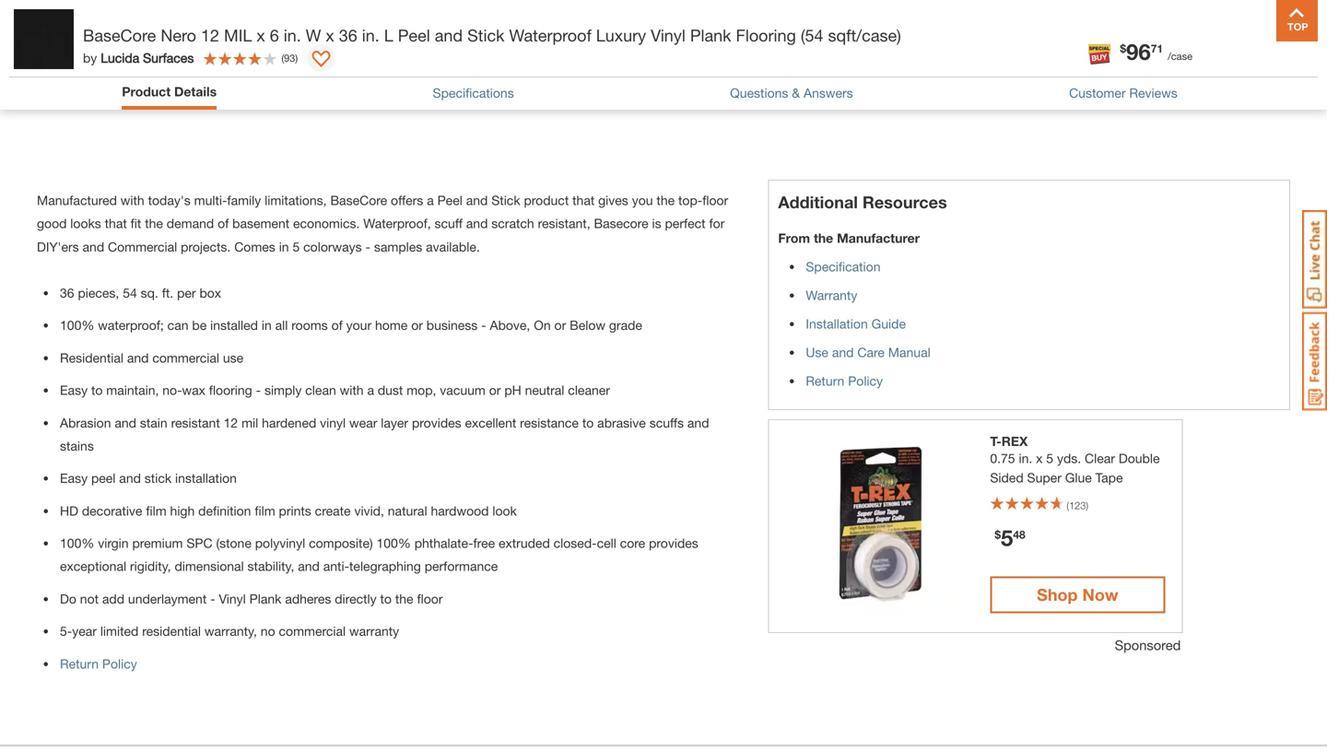 Task type: describe. For each thing, give the bounding box(es) containing it.
$ 96 71
[[1120, 38, 1163, 65]]

decorative
[[82, 503, 142, 518]]

0 horizontal spatial details
[[77, 87, 131, 106]]

scuffs
[[649, 415, 684, 430]]

0 horizontal spatial in
[[262, 318, 272, 333]]

0 horizontal spatial return policy
[[60, 656, 137, 671]]

flooring
[[209, 383, 252, 398]]

product details down surfaces on the top of page
[[122, 84, 217, 99]]

93
[[284, 52, 295, 64]]

double
[[1119, 451, 1160, 466]]

on
[[534, 318, 551, 333]]

your
[[346, 318, 372, 333]]

do not add underlayment - vinyl plank adheres directly to the floor
[[60, 591, 443, 606]]

free
[[473, 535, 495, 551]]

high
[[170, 503, 195, 518]]

waterproof
[[509, 25, 591, 45]]

1 vertical spatial return
[[806, 373, 845, 388]]

specification
[[806, 259, 881, 274]]

$ 5 48
[[995, 524, 1026, 551]]

this
[[880, 18, 900, 34]]

2 vertical spatial 5
[[1001, 524, 1013, 551]]

rigidity,
[[130, 559, 171, 574]]

stick inside manufactured with today's multi-family limitations, basecore offers a peel and stick product that gives you the top-floor good looks that fit the demand of basement economics. waterproof, scuff and scratch resistant, basecore is perfect for diy'ers and commercial projects. comes in 5 colorways - samples available.
[[491, 193, 520, 208]]

feedback link image
[[1302, 312, 1327, 411]]

additional resources
[[778, 192, 947, 212]]

- inside manufactured with today's multi-family limitations, basecore offers a peel and stick product that gives you the top-floor good looks that fit the demand of basement economics. waterproof, scuff and scratch resistant, basecore is perfect for diy'ers and commercial projects. comes in 5 colorways - samples available.
[[365, 239, 370, 254]]

0 vertical spatial 12
[[201, 25, 219, 45]]

1 horizontal spatial details
[[174, 84, 217, 99]]

below
[[570, 318, 606, 333]]

5-
[[60, 624, 72, 639]]

resistant,
[[538, 216, 590, 231]]

the right fit on the top left of the page
[[145, 216, 163, 231]]

not
[[80, 591, 99, 606]]

customer
[[1069, 85, 1126, 100]]

0 vertical spatial peel
[[398, 25, 430, 45]]

mil
[[224, 25, 252, 45]]

hd
[[60, 503, 78, 518]]

1 vertical spatial of
[[331, 318, 343, 333]]

specifications
[[433, 85, 514, 100]]

and right scuff
[[466, 216, 488, 231]]

peel
[[91, 471, 116, 486]]

gives
[[598, 193, 628, 208]]

you
[[632, 193, 653, 208]]

installation guide
[[806, 316, 906, 331]]

year
[[72, 624, 97, 639]]

nero
[[161, 25, 196, 45]]

resistance
[[520, 415, 579, 430]]

1 horizontal spatial 36
[[339, 25, 357, 45]]

0 vertical spatial vinyl
[[651, 25, 686, 45]]

1 horizontal spatial commercial
[[279, 624, 346, 639]]

1 film from the left
[[146, 503, 166, 518]]

available.
[[426, 239, 480, 254]]

from the manufacturer
[[778, 230, 920, 246]]

manufacturer
[[837, 230, 920, 246]]

residential
[[60, 350, 123, 365]]

good
[[37, 216, 67, 231]]

yds.
[[1057, 451, 1081, 466]]

underlayment
[[128, 591, 207, 606]]

hardwood
[[431, 503, 489, 518]]

100% virgin premium spc (stone polyvinyl composite) 100% phthalate-free extruded closed-cell core provides exceptional rigidity, dimensional stability, and anti-telegraphing performance
[[60, 535, 698, 574]]

36 pieces, 54 sq. ft. per box
[[60, 285, 221, 300]]

anti-
[[323, 559, 349, 574]]

fit
[[131, 216, 141, 231]]

economics.
[[293, 216, 360, 231]]

abrasion
[[60, 415, 111, 430]]

1 horizontal spatial or
[[489, 383, 501, 398]]

today's
[[148, 193, 191, 208]]

x for basecore
[[257, 25, 265, 45]]

5-year limited residential warranty, no commercial warranty
[[60, 624, 399, 639]]

directly
[[335, 591, 377, 606]]

product
[[524, 193, 569, 208]]

installed
[[210, 318, 258, 333]]

0 horizontal spatial or
[[411, 318, 423, 333]]

in inside manufactured with today's multi-family limitations, basecore offers a peel and stick product that gives you the top-floor good looks that fit the demand of basement economics. waterproof, scuff and scratch resistant, basecore is perfect for diy'ers and commercial projects. comes in 5 colorways - samples available.
[[279, 239, 289, 254]]

- down dimensional at the left bottom
[[210, 591, 215, 606]]

guide
[[872, 316, 906, 331]]

and right scuffs
[[687, 415, 709, 430]]

sqft/case)
[[828, 25, 901, 45]]

0 horizontal spatial commercial
[[152, 350, 219, 365]]

hd decorative film high definition film prints create vivid, natural hardwood look
[[60, 503, 517, 518]]

54
[[123, 285, 137, 300]]

t-
[[990, 434, 1002, 449]]

prints
[[279, 503, 311, 518]]

definition
[[198, 503, 251, 518]]

use and care manual
[[806, 345, 931, 360]]

100% up telegraphing in the bottom of the page
[[376, 535, 411, 551]]

96
[[1126, 38, 1151, 65]]

natural
[[388, 503, 427, 518]]

0 horizontal spatial a
[[367, 383, 374, 398]]

0 vertical spatial return
[[837, 18, 876, 34]]

product image image
[[14, 9, 74, 69]]

product details down by
[[9, 87, 131, 106]]

use
[[806, 345, 829, 360]]

create
[[315, 503, 351, 518]]

0 horizontal spatial in.
[[284, 25, 301, 45]]

and up available.
[[466, 193, 488, 208]]

0 horizontal spatial basecore
[[83, 25, 156, 45]]

neutral
[[525, 383, 564, 398]]

use
[[223, 350, 243, 365]]

manufactured
[[37, 193, 117, 208]]

home
[[375, 318, 408, 333]]

rex
[[1002, 434, 1028, 449]]

floor inside manufactured with today's multi-family limitations, basecore offers a peel and stick product that gives you the top-floor good looks that fit the demand of basement economics. waterproof, scuff and scratch resistant, basecore is perfect for diy'ers and commercial projects. comes in 5 colorways - samples available.
[[702, 193, 728, 208]]

- left above, on the top of the page
[[481, 318, 486, 333]]

5 inside t-rex 0.75 in. x 5 yds. clear double sided super glue tape
[[1046, 451, 1053, 466]]

1 horizontal spatial plank
[[690, 25, 731, 45]]

0 vertical spatial return policy
[[806, 373, 883, 388]]

and left the stain
[[115, 415, 136, 430]]

hardened
[[262, 415, 316, 430]]

multi-
[[194, 193, 227, 208]]

luxury
[[596, 25, 646, 45]]

x for t-
[[1036, 451, 1043, 466]]

above,
[[490, 318, 530, 333]]

0.75
[[990, 451, 1015, 466]]

0 horizontal spatial to
[[91, 383, 103, 398]]

1 horizontal spatial that
[[572, 193, 595, 208]]

and inside 100% virgin premium spc (stone polyvinyl composite) 100% phthalate-free extruded closed-cell core provides exceptional rigidity, dimensional stability, and anti-telegraphing performance
[[298, 559, 320, 574]]

0 vertical spatial policy
[[848, 373, 883, 388]]

perfect
[[665, 216, 706, 231]]

to inside abrasion and stain resistant 12 mil hardened vinyl wear layer provides excellent resistance to abrasive scuffs and stains
[[582, 415, 594, 430]]

6
[[270, 25, 279, 45]]

look
[[492, 503, 517, 518]]

diy'ers
[[37, 239, 79, 254]]

customer reviews
[[1069, 85, 1178, 100]]

additional
[[778, 192, 858, 212]]

can
[[167, 318, 188, 333]]



Task type: locate. For each thing, give the bounding box(es) containing it.
12 inside abrasion and stain resistant 12 mil hardened vinyl wear layer provides excellent resistance to abrasive scuffs and stains
[[224, 415, 238, 430]]

0 horizontal spatial peel
[[398, 25, 430, 45]]

0 horizontal spatial $
[[995, 528, 1001, 541]]

0 horizontal spatial 36
[[60, 285, 74, 300]]

stick
[[467, 25, 505, 45], [491, 193, 520, 208]]

basement
[[232, 216, 290, 231]]

1 horizontal spatial a
[[427, 193, 434, 208]]

0 horizontal spatial of
[[218, 216, 229, 231]]

return
[[837, 18, 876, 34], [806, 373, 845, 388], [60, 656, 99, 671]]

return down year at the bottom
[[60, 656, 99, 671]]

easy for easy to maintain, no-wax flooring - simply clean with a dust mop, vacuum or ph neutral cleaner
[[60, 383, 88, 398]]

commercial down adheres
[[279, 624, 346, 639]]

basecore nero 12 mil x 6 in. w x 36 in. l peel and stick waterproof luxury vinyl plank flooring (54 sqft/case)
[[83, 25, 901, 45]]

) left display icon on the top of the page
[[295, 52, 298, 64]]

policy down limited
[[102, 656, 137, 671]]

film left high
[[146, 503, 166, 518]]

return policy link
[[806, 373, 883, 388], [60, 656, 137, 671]]

( for 93
[[281, 52, 284, 64]]

$
[[1120, 42, 1126, 55], [995, 528, 1001, 541]]

5 left colorways
[[293, 239, 300, 254]]

return policy down year at the bottom
[[60, 656, 137, 671]]

waterproof;
[[98, 318, 164, 333]]

that left gives
[[572, 193, 595, 208]]

vinyl up warranty,
[[219, 591, 246, 606]]

0 vertical spatial commercial
[[152, 350, 219, 365]]

1 vertical spatial a
[[367, 383, 374, 398]]

0 horizontal spatial 12
[[201, 25, 219, 45]]

in right comes
[[279, 239, 289, 254]]

ph
[[504, 383, 521, 398]]

100% up exceptional
[[60, 535, 94, 551]]

vinyl right luxury at the top of the page
[[651, 25, 686, 45]]

in. right the 6
[[284, 25, 301, 45]]

0 horizontal spatial product
[[9, 87, 72, 106]]

t-rex 0.75 in. x 5 yds. clear double sided super glue tape
[[990, 434, 1160, 485]]

100% for 100% waterproof; can be installed in all rooms of your home or business - above, on or below grade
[[60, 318, 94, 333]]

manual
[[888, 345, 931, 360]]

residential
[[142, 624, 201, 639]]

1 vertical spatial vinyl
[[219, 591, 246, 606]]

grade
[[609, 318, 642, 333]]

0 horizontal spatial x
[[257, 25, 265, 45]]

peel inside manufactured with today's multi-family limitations, basecore offers a peel and stick product that gives you the top-floor good looks that fit the demand of basement economics. waterproof, scuff and scratch resistant, basecore is perfect for diy'ers and commercial projects. comes in 5 colorways - samples available.
[[437, 193, 462, 208]]

1 horizontal spatial return policy
[[806, 373, 883, 388]]

$ inside '$ 96 71'
[[1120, 42, 1126, 55]]

specifications button
[[433, 83, 514, 103], [433, 83, 514, 103]]

return down use
[[806, 373, 845, 388]]

super
[[1027, 470, 1062, 485]]

and left the anti-
[[298, 559, 320, 574]]

-
[[365, 239, 370, 254], [481, 318, 486, 333], [256, 383, 261, 398], [210, 591, 215, 606]]

spc
[[186, 535, 213, 551]]

a left dust
[[367, 383, 374, 398]]

0 vertical spatial 36
[[339, 25, 357, 45]]

floor
[[702, 193, 728, 208], [417, 591, 443, 606]]

0 vertical spatial that
[[572, 193, 595, 208]]

box
[[199, 285, 221, 300]]

2 vertical spatial to
[[380, 591, 392, 606]]

questions & answers
[[730, 85, 853, 100]]

( down glue
[[1067, 499, 1069, 511]]

5 inside manufactured with today's multi-family limitations, basecore offers a peel and stick product that gives you the top-floor good looks that fit the demand of basement economics. waterproof, scuff and scratch resistant, basecore is perfect for diy'ers and commercial projects. comes in 5 colorways - samples available.
[[293, 239, 300, 254]]

0 vertical spatial of
[[218, 216, 229, 231]]

1 vertical spatial to
[[582, 415, 594, 430]]

product down the by lucida surfaces
[[122, 84, 171, 99]]

display image
[[312, 51, 330, 69]]

2 horizontal spatial or
[[554, 318, 566, 333]]

plank up no
[[249, 591, 281, 606]]

0.75 in. x 5 yds. clear double sided super glue tape image
[[787, 434, 967, 614]]

in left "all"
[[262, 318, 272, 333]]

1 horizontal spatial film
[[255, 503, 275, 518]]

12
[[201, 25, 219, 45], [224, 415, 238, 430]]

x up super
[[1036, 451, 1043, 466]]

of inside manufactured with today's multi-family limitations, basecore offers a peel and stick product that gives you the top-floor good looks that fit the demand of basement economics. waterproof, scuff and scratch resistant, basecore is perfect for diy'ers and commercial projects. comes in 5 colorways - samples available.
[[218, 216, 229, 231]]

&
[[792, 85, 800, 100]]

0 vertical spatial 5
[[293, 239, 300, 254]]

0 vertical spatial (
[[281, 52, 284, 64]]

basecore
[[83, 25, 156, 45], [330, 193, 387, 208]]

1 horizontal spatial policy
[[848, 373, 883, 388]]

1 horizontal spatial floor
[[702, 193, 728, 208]]

1 vertical spatial in
[[262, 318, 272, 333]]

sponsored
[[1115, 637, 1181, 653]]

1 vertical spatial )
[[1086, 499, 1088, 511]]

0 vertical spatial basecore
[[83, 25, 156, 45]]

with inside manufactured with today's multi-family limitations, basecore offers a peel and stick product that gives you the top-floor good looks that fit the demand of basement economics. waterproof, scuff and scratch resistant, basecore is perfect for diy'ers and commercial projects. comes in 5 colorways - samples available.
[[121, 193, 144, 208]]

( for 123
[[1067, 499, 1069, 511]]

family
[[227, 193, 261, 208]]

1 vertical spatial stick
[[491, 193, 520, 208]]

with right clean
[[340, 383, 364, 398]]

1 horizontal spatial with
[[340, 383, 364, 398]]

0 vertical spatial with
[[121, 193, 144, 208]]

basecore inside manufactured with today's multi-family limitations, basecore offers a peel and stick product that gives you the top-floor good looks that fit the demand of basement economics. waterproof, scuff and scratch resistant, basecore is perfect for diy'ers and commercial projects. comes in 5 colorways - samples available.
[[330, 193, 387, 208]]

and right peel on the left of page
[[119, 471, 141, 486]]

details down by
[[77, 87, 131, 106]]

w
[[306, 25, 321, 45]]

commercial
[[108, 239, 177, 254]]

shop now
[[1037, 585, 1118, 604]]

product details button
[[0, 60, 1327, 134], [122, 82, 217, 105], [122, 82, 217, 101]]

floor up for
[[702, 193, 728, 208]]

0 vertical spatial to
[[91, 383, 103, 398]]

and
[[435, 25, 463, 45], [466, 193, 488, 208], [466, 216, 488, 231], [83, 239, 104, 254], [832, 345, 854, 360], [127, 350, 149, 365], [115, 415, 136, 430], [687, 415, 709, 430], [119, 471, 141, 486], [298, 559, 320, 574]]

$ left 48
[[995, 528, 1001, 541]]

dust
[[378, 383, 403, 398]]

1 horizontal spatial peel
[[437, 193, 462, 208]]

provides down mop,
[[412, 415, 461, 430]]

1 vertical spatial 5
[[1046, 451, 1053, 466]]

1 vertical spatial 12
[[224, 415, 238, 430]]

the down telegraphing in the bottom of the page
[[395, 591, 413, 606]]

lucida
[[101, 50, 139, 65]]

limited
[[100, 624, 139, 639]]

and up maintain,
[[127, 350, 149, 365]]

layer
[[381, 415, 408, 430]]

1 horizontal spatial in
[[279, 239, 289, 254]]

12 left 'mil'
[[201, 25, 219, 45]]

) for ( 93 )
[[295, 52, 298, 64]]

1 horizontal spatial in.
[[362, 25, 379, 45]]

1 horizontal spatial basecore
[[330, 193, 387, 208]]

to down residential
[[91, 383, 103, 398]]

easy to maintain, no-wax flooring - simply clean with a dust mop, vacuum or ph neutral cleaner
[[60, 383, 610, 398]]

0 vertical spatial a
[[427, 193, 434, 208]]

0 horizontal spatial return policy link
[[60, 656, 137, 671]]

easy left peel on the left of page
[[60, 471, 88, 486]]

x left the 6
[[257, 25, 265, 45]]

in. left l
[[362, 25, 379, 45]]

return policy link down use and care manual link
[[806, 373, 883, 388]]

with up fit on the top left of the page
[[121, 193, 144, 208]]

0 vertical spatial stick
[[467, 25, 505, 45]]

0 vertical spatial return policy link
[[806, 373, 883, 388]]

now
[[1082, 585, 1118, 604]]

mop,
[[407, 383, 436, 398]]

a right offers
[[427, 193, 434, 208]]

1 vertical spatial with
[[340, 383, 364, 398]]

36 right w
[[339, 25, 357, 45]]

0 vertical spatial provides
[[412, 415, 461, 430]]

0 horizontal spatial provides
[[412, 415, 461, 430]]

or right on
[[554, 318, 566, 333]]

5 down sided
[[1001, 524, 1013, 551]]

easy up abrasion
[[60, 383, 88, 398]]

100% for 100% virgin premium spc (stone polyvinyl composite) 100% phthalate-free extruded closed-cell core provides exceptional rigidity, dimensional stability, and anti-telegraphing performance
[[60, 535, 94, 551]]

maintain,
[[106, 383, 159, 398]]

colorways
[[303, 239, 362, 254]]

1 horizontal spatial product
[[122, 84, 171, 99]]

1 vertical spatial floor
[[417, 591, 443, 606]]

in. down rex
[[1019, 451, 1032, 466]]

to right directly
[[380, 591, 392, 606]]

provides right core
[[649, 535, 698, 551]]

2 horizontal spatial in.
[[1019, 451, 1032, 466]]

business
[[427, 318, 478, 333]]

the right the from
[[814, 230, 833, 246]]

and right use
[[832, 345, 854, 360]]

1 vertical spatial provides
[[649, 535, 698, 551]]

0 horizontal spatial 5
[[293, 239, 300, 254]]

1 vertical spatial return policy
[[60, 656, 137, 671]]

vinyl
[[320, 415, 346, 430]]

limitations,
[[265, 193, 327, 208]]

plank
[[690, 25, 731, 45], [249, 591, 281, 606]]

glue
[[1065, 470, 1092, 485]]

1 vertical spatial peel
[[437, 193, 462, 208]]

live chat image
[[1302, 210, 1327, 309]]

1 horizontal spatial of
[[331, 318, 343, 333]]

of left your
[[331, 318, 343, 333]]

peel up scuff
[[437, 193, 462, 208]]

1 vertical spatial plank
[[249, 591, 281, 606]]

or left ph
[[489, 383, 501, 398]]

x inside t-rex 0.75 in. x 5 yds. clear double sided super glue tape
[[1036, 451, 1043, 466]]

1 vertical spatial (
[[1067, 499, 1069, 511]]

ft.
[[162, 285, 173, 300]]

) down glue
[[1086, 499, 1088, 511]]

surfaces
[[143, 50, 194, 65]]

5
[[293, 239, 300, 254], [1046, 451, 1053, 466], [1001, 524, 1013, 551]]

1 vertical spatial easy
[[60, 471, 88, 486]]

100% up residential
[[60, 318, 94, 333]]

a inside manufactured with today's multi-family limitations, basecore offers a peel and stick product that gives you the top-floor good looks that fit the demand of basement economics. waterproof, scuff and scratch resistant, basecore is perfect for diy'ers and commercial projects. comes in 5 colorways - samples available.
[[427, 193, 434, 208]]

polyvinyl
[[255, 535, 305, 551]]

stick
[[145, 471, 172, 486]]

0 horizontal spatial )
[[295, 52, 298, 64]]

policy
[[848, 373, 883, 388], [102, 656, 137, 671]]

$ for 5
[[995, 528, 1001, 541]]

( 93 )
[[281, 52, 298, 64]]

71
[[1151, 42, 1163, 55]]

of down multi-
[[218, 216, 229, 231]]

return left this
[[837, 18, 876, 34]]

or right home
[[411, 318, 423, 333]]

) for ( 123 )
[[1086, 499, 1088, 511]]

answers
[[804, 85, 853, 100]]

questions
[[730, 85, 788, 100]]

from
[[778, 230, 810, 246]]

1 horizontal spatial to
[[380, 591, 392, 606]]

with
[[121, 193, 144, 208], [340, 383, 364, 398]]

comes
[[234, 239, 275, 254]]

item
[[904, 18, 929, 34]]

0 horizontal spatial that
[[105, 216, 127, 231]]

1 easy from the top
[[60, 383, 88, 398]]

that left fit on the top left of the page
[[105, 216, 127, 231]]

1 horizontal spatial x
[[326, 25, 334, 45]]

vivid,
[[354, 503, 384, 518]]

no
[[261, 624, 275, 639]]

$ inside $ 5 48
[[995, 528, 1001, 541]]

easy peel and stick installation
[[60, 471, 237, 486]]

installation
[[175, 471, 237, 486]]

$ for 96
[[1120, 42, 1126, 55]]

do
[[60, 591, 76, 606]]

1 vertical spatial return policy link
[[60, 656, 137, 671]]

1 vertical spatial basecore
[[330, 193, 387, 208]]

1 horizontal spatial 5
[[1001, 524, 1013, 551]]

0 horizontal spatial vinyl
[[219, 591, 246, 606]]

0 horizontal spatial plank
[[249, 591, 281, 606]]

resistant
[[171, 415, 220, 430]]

details down surfaces on the top of page
[[174, 84, 217, 99]]

policy down use and care manual link
[[848, 373, 883, 388]]

5 left yds.
[[1046, 451, 1053, 466]]

plank left flooring
[[690, 25, 731, 45]]

peel right l
[[398, 25, 430, 45]]

easy for easy peel and stick installation
[[60, 471, 88, 486]]

2 vertical spatial return
[[60, 656, 99, 671]]

1 horizontal spatial return policy link
[[806, 373, 883, 388]]

$ left 71
[[1120, 42, 1126, 55]]

and down looks on the top left of page
[[83, 239, 104, 254]]

- left simply
[[256, 383, 261, 398]]

1 horizontal spatial $
[[1120, 42, 1126, 55]]

product down product image
[[9, 87, 72, 106]]

installation guide link
[[806, 316, 906, 331]]

stains
[[60, 438, 94, 453]]

basecore up economics.
[[330, 193, 387, 208]]

stick up specifications
[[467, 25, 505, 45]]

1 vertical spatial 36
[[60, 285, 74, 300]]

1 horizontal spatial provides
[[649, 535, 698, 551]]

1 horizontal spatial (
[[1067, 499, 1069, 511]]

1 vertical spatial that
[[105, 216, 127, 231]]

0 horizontal spatial (
[[281, 52, 284, 64]]

0 vertical spatial in
[[279, 239, 289, 254]]

to down cleaner
[[582, 415, 594, 430]]

/case
[[1168, 50, 1193, 62]]

1 vertical spatial policy
[[102, 656, 137, 671]]

be
[[192, 318, 207, 333]]

basecore up lucida
[[83, 25, 156, 45]]

mil
[[242, 415, 258, 430]]

vacuum
[[440, 383, 486, 398]]

0 horizontal spatial film
[[146, 503, 166, 518]]

warranty
[[806, 287, 857, 303]]

- left samples
[[365, 239, 370, 254]]

2 film from the left
[[255, 503, 275, 518]]

2 horizontal spatial to
[[582, 415, 594, 430]]

2 horizontal spatial x
[[1036, 451, 1043, 466]]

2 easy from the top
[[60, 471, 88, 486]]

return policy link down year at the bottom
[[60, 656, 137, 671]]

in. inside t-rex 0.75 in. x 5 yds. clear double sided super glue tape
[[1019, 451, 1032, 466]]

floor down the performance
[[417, 591, 443, 606]]

0 vertical spatial plank
[[690, 25, 731, 45]]

0 vertical spatial floor
[[702, 193, 728, 208]]

simply
[[264, 383, 302, 398]]

x right w
[[326, 25, 334, 45]]

0 horizontal spatial policy
[[102, 656, 137, 671]]

commercial up wax
[[152, 350, 219, 365]]

clear
[[1085, 451, 1115, 466]]

stick up "scratch"
[[491, 193, 520, 208]]

provides
[[412, 415, 461, 430], [649, 535, 698, 551]]

and right l
[[435, 25, 463, 45]]

film left prints
[[255, 503, 275, 518]]

sq.
[[141, 285, 158, 300]]

resources
[[863, 192, 947, 212]]

premium
[[132, 535, 183, 551]]

return policy down use and care manual link
[[806, 373, 883, 388]]

scuff
[[435, 216, 463, 231]]

cleaner
[[568, 383, 610, 398]]

wear
[[349, 415, 377, 430]]

stability,
[[247, 559, 294, 574]]

the right the you
[[657, 193, 675, 208]]

0 vertical spatial )
[[295, 52, 298, 64]]

provides inside abrasion and stain resistant 12 mil hardened vinyl wear layer provides excellent resistance to abrasive scuffs and stains
[[412, 415, 461, 430]]

12 left mil
[[224, 415, 238, 430]]

123
[[1069, 499, 1086, 511]]

cell
[[597, 535, 616, 551]]

warranty
[[349, 624, 399, 639]]

36 left pieces,
[[60, 285, 74, 300]]

provides inside 100% virgin premium spc (stone polyvinyl composite) 100% phthalate-free extruded closed-cell core provides exceptional rigidity, dimensional stability, and anti-telegraphing performance
[[649, 535, 698, 551]]

2 horizontal spatial 5
[[1046, 451, 1053, 466]]

( left display icon on the top of the page
[[281, 52, 284, 64]]



Task type: vqa. For each thing, say whether or not it's contained in the screenshot.
Order Cancellation link
no



